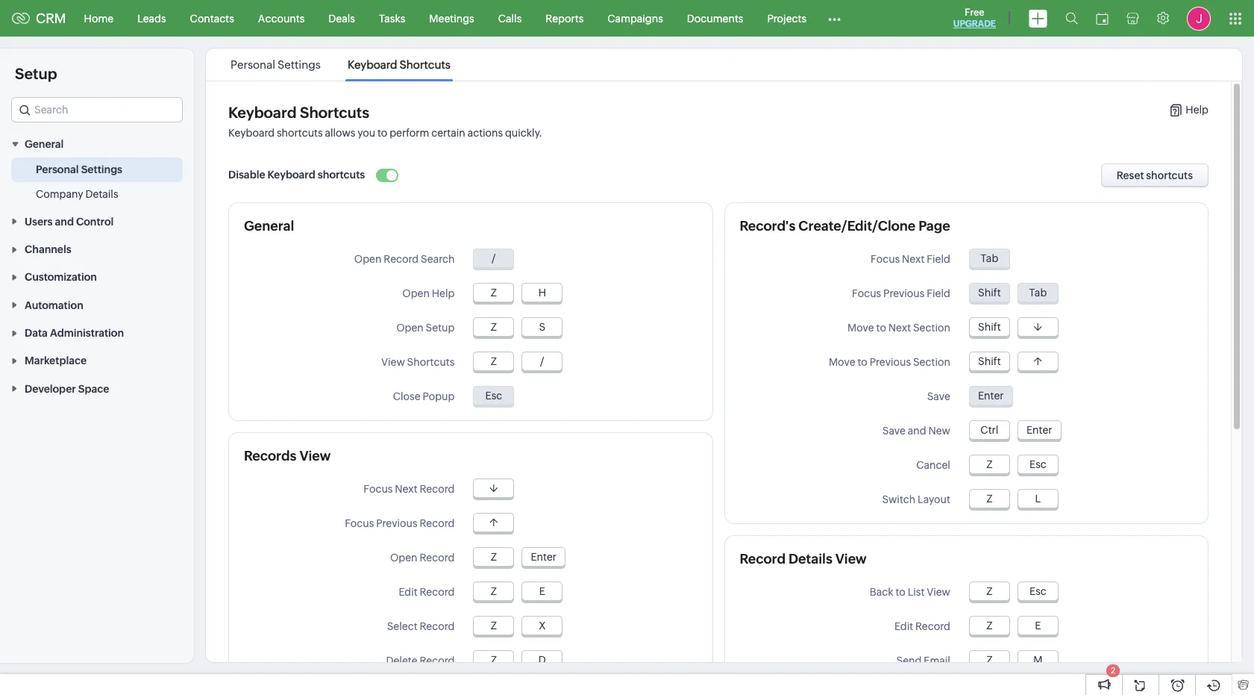 Task type: vqa. For each thing, say whether or not it's contained in the screenshot.


Task type: describe. For each thing, give the bounding box(es) containing it.
0 horizontal spatial setup
[[15, 65, 57, 82]]

1 horizontal spatial e
[[1036, 620, 1042, 632]]

↑ for shift
[[1035, 355, 1043, 367]]

focus for focus previous record
[[345, 517, 374, 529]]

automation button
[[0, 291, 194, 319]]

meetings link
[[418, 0, 487, 36]]

campaigns link
[[596, 0, 675, 36]]

calendar image
[[1097, 12, 1109, 24]]

esc for cancel
[[1030, 458, 1047, 470]]

1 vertical spatial keyboard shortcuts
[[228, 104, 370, 121]]

open setup
[[397, 322, 455, 334]]

company
[[36, 188, 83, 200]]

personal settings inside list
[[231, 58, 321, 71]]

accounts
[[258, 12, 305, 24]]

record details view
[[740, 551, 867, 567]]

free upgrade
[[954, 7, 997, 29]]

keyboard shortcuts inside list
[[348, 58, 451, 71]]

view shortcuts
[[382, 356, 455, 368]]

create menu image
[[1029, 9, 1048, 27]]

open for open setup
[[397, 322, 424, 334]]

deals
[[329, 12, 355, 24]]

and for users
[[55, 216, 74, 227]]

tasks link
[[367, 0, 418, 36]]

automation
[[25, 299, 83, 311]]

Other Modules field
[[819, 6, 851, 30]]

2
[[1112, 666, 1116, 675]]

search image
[[1066, 12, 1079, 25]]

personal settings inside general region
[[36, 164, 122, 176]]

0 horizontal spatial previous
[[376, 517, 418, 529]]

0 horizontal spatial help
[[432, 287, 455, 299]]

crm link
[[12, 10, 66, 26]]

marketplace button
[[0, 346, 194, 374]]

1 horizontal spatial edit
[[895, 620, 914, 632]]

personal settings link for company details link
[[36, 162, 122, 177]]

0 horizontal spatial edit record
[[399, 586, 455, 598]]

switch layout
[[883, 493, 951, 505]]

/
[[541, 355, 545, 367]]

ctrl
[[981, 424, 999, 436]]

select
[[387, 620, 418, 632]]

customization
[[25, 271, 97, 283]]

space
[[78, 383, 109, 395]]

create/edit/clone
[[799, 218, 916, 234]]

data
[[25, 327, 48, 339]]

to right you
[[378, 127, 388, 139]]

upgrade
[[954, 19, 997, 29]]

users and control
[[25, 216, 114, 227]]

keyboard inside list
[[348, 58, 397, 71]]

x
[[539, 620, 546, 632]]

back to list view
[[870, 586, 951, 598]]

enter for record's create/edit/clone page
[[1027, 424, 1053, 436]]

reports link
[[534, 0, 596, 36]]

send email
[[897, 655, 951, 667]]

s
[[539, 321, 546, 333]]

keyboard shortcuts link
[[346, 58, 453, 71]]

free
[[965, 7, 985, 18]]

move to next section
[[848, 322, 951, 334]]

shortcuts for reset
[[1147, 169, 1194, 181]]

campaigns
[[608, 12, 664, 24]]

1 horizontal spatial next
[[889, 322, 912, 334]]

home link
[[72, 0, 126, 36]]

section for move to previous section
[[914, 356, 951, 368]]

settings inside general region
[[81, 164, 122, 176]]

h
[[539, 287, 546, 299]]

company details link
[[36, 187, 118, 202]]

general region
[[0, 158, 194, 207]]

open record
[[390, 552, 455, 564]]

and for save
[[908, 425, 927, 437]]

you
[[358, 127, 376, 139]]

1 horizontal spatial personal
[[231, 58, 275, 71]]

send
[[897, 655, 922, 667]]

reset
[[1117, 169, 1145, 181]]

disable
[[228, 169, 265, 181]]

search element
[[1057, 0, 1088, 37]]

developer
[[25, 383, 76, 395]]

data administration
[[25, 327, 124, 339]]

record's create/edit/clone page
[[740, 218, 951, 234]]

users and control button
[[0, 207, 194, 235]]

data administration button
[[0, 319, 194, 346]]

0 vertical spatial edit
[[399, 586, 418, 598]]

new
[[929, 425, 951, 437]]

to for back to list view
[[896, 586, 906, 598]]

select record
[[387, 620, 455, 632]]

open for open help
[[403, 287, 430, 299]]

certain
[[432, 127, 466, 139]]

0 vertical spatial e
[[540, 585, 546, 597]]

company details
[[36, 188, 118, 200]]

disable keyboard shortcuts
[[228, 169, 365, 181]]

channels
[[25, 243, 71, 255]]

esc for back to list view
[[1030, 585, 1047, 597]]

1 horizontal spatial previous
[[870, 356, 912, 368]]

focus previous record
[[345, 517, 455, 529]]

perform
[[390, 127, 430, 139]]

quickly.
[[505, 127, 543, 139]]

to for move to previous section
[[858, 356, 868, 368]]

move for move to next section
[[848, 322, 875, 334]]

shortcuts down 'allows'
[[318, 169, 365, 181]]

documents link
[[675, 0, 756, 36]]

tasks
[[379, 12, 406, 24]]

documents
[[687, 12, 744, 24]]

developer space
[[25, 383, 109, 395]]

calls
[[498, 12, 522, 24]]

focus for focus next record
[[364, 483, 393, 495]]

contacts
[[190, 12, 234, 24]]

open help
[[403, 287, 455, 299]]

users
[[25, 216, 53, 227]]

1 vertical spatial shortcuts
[[300, 104, 370, 121]]



Task type: locate. For each thing, give the bounding box(es) containing it.
previous down move to next section
[[870, 356, 912, 368]]

meetings
[[429, 12, 475, 24]]

setup down the crm link
[[15, 65, 57, 82]]

accounts link
[[246, 0, 317, 36]]

keyboard shortcuts down tasks link
[[348, 58, 451, 71]]

shortcuts inside button
[[1147, 169, 1194, 181]]

0 horizontal spatial personal
[[36, 164, 79, 176]]

previous down focus next record
[[376, 517, 418, 529]]

keyboard
[[348, 58, 397, 71], [228, 104, 297, 121], [228, 127, 275, 139], [268, 169, 316, 181]]

enter up x
[[531, 551, 557, 563]]

shortcuts up 'allows'
[[300, 104, 370, 121]]

1 horizontal spatial edit record
[[895, 620, 951, 632]]

enter
[[1027, 424, 1053, 436], [531, 551, 557, 563]]

shortcuts right reset
[[1147, 169, 1194, 181]]

setup down open help
[[426, 322, 455, 334]]

email
[[924, 655, 951, 667]]

0 vertical spatial esc
[[1030, 458, 1047, 470]]

general up company
[[25, 138, 64, 150]]

1 horizontal spatial personal settings link
[[228, 58, 323, 71]]

shortcuts
[[400, 58, 451, 71], [300, 104, 370, 121], [407, 356, 455, 368]]

1 vertical spatial personal
[[36, 164, 79, 176]]

Search text field
[[12, 98, 182, 122]]

focus up focus previous record
[[364, 483, 393, 495]]

developer space button
[[0, 374, 194, 402]]

1 vertical spatial setup
[[426, 322, 455, 334]]

section
[[914, 322, 951, 334], [914, 356, 951, 368]]

delete
[[386, 655, 418, 667]]

focus
[[364, 483, 393, 495], [345, 517, 374, 529]]

2 esc from the top
[[1030, 585, 1047, 597]]

1 vertical spatial ↑
[[490, 517, 498, 529]]

1 vertical spatial personal settings
[[36, 164, 122, 176]]

0 vertical spatial open
[[403, 287, 430, 299]]

0 vertical spatial enter
[[1027, 424, 1053, 436]]

esc
[[1030, 458, 1047, 470], [1030, 585, 1047, 597]]

1 vertical spatial settings
[[81, 164, 122, 176]]

↑
[[1035, 355, 1043, 367], [490, 517, 498, 529]]

0 vertical spatial settings
[[278, 58, 321, 71]]

calls link
[[487, 0, 534, 36]]

1 horizontal spatial help
[[1187, 104, 1209, 116]]

record's
[[740, 218, 796, 234]]

open down focus previous record
[[390, 552, 418, 564]]

personal settings link down accounts
[[228, 58, 323, 71]]

reports
[[546, 12, 584, 24]]

keyboard shortcuts up 'allows'
[[228, 104, 370, 121]]

list containing personal settings
[[217, 49, 464, 81]]

1 vertical spatial enter
[[531, 551, 557, 563]]

allows
[[325, 127, 356, 139]]

1 vertical spatial section
[[914, 356, 951, 368]]

0 horizontal spatial personal settings
[[36, 164, 122, 176]]

switch
[[883, 493, 916, 505]]

move to previous section
[[829, 356, 951, 368]]

0 horizontal spatial next
[[395, 483, 418, 495]]

1 horizontal spatial settings
[[278, 58, 321, 71]]

1 vertical spatial and
[[908, 425, 927, 437]]

reset shortcuts button
[[1102, 163, 1209, 187]]

open for open record
[[390, 552, 418, 564]]

cancel
[[917, 459, 951, 471]]

settings down accounts
[[278, 58, 321, 71]]

1 vertical spatial help
[[432, 287, 455, 299]]

edit record up send email
[[895, 620, 951, 632]]

0 vertical spatial shortcuts
[[400, 58, 451, 71]]

create menu element
[[1021, 0, 1057, 36]]

personal settings link for keyboard shortcuts link
[[228, 58, 323, 71]]

m
[[1034, 654, 1043, 666]]

to
[[378, 127, 388, 139], [877, 322, 887, 334], [858, 356, 868, 368], [896, 586, 906, 598]]

personal inside personal settings link
[[36, 164, 79, 176]]

and inside dropdown button
[[55, 216, 74, 227]]

0 horizontal spatial and
[[55, 216, 74, 227]]

contacts link
[[178, 0, 246, 36]]

profile image
[[1188, 6, 1212, 30]]

0 vertical spatial help
[[1187, 104, 1209, 116]]

general
[[25, 138, 64, 150], [244, 218, 294, 234]]

↓ for move to next section
[[1035, 321, 1043, 333]]

1 esc from the top
[[1030, 458, 1047, 470]]

0 vertical spatial move
[[848, 322, 875, 334]]

0 vertical spatial keyboard shortcuts
[[348, 58, 451, 71]]

help
[[1187, 104, 1209, 116], [432, 287, 455, 299]]

0 vertical spatial section
[[914, 322, 951, 334]]

0 horizontal spatial general
[[25, 138, 64, 150]]

next up move to previous section
[[889, 322, 912, 334]]

0 horizontal spatial ↑
[[490, 517, 498, 529]]

channels button
[[0, 235, 194, 263]]

1 vertical spatial esc
[[1030, 585, 1047, 597]]

0 vertical spatial ↓
[[1035, 321, 1043, 333]]

1 vertical spatial general
[[244, 218, 294, 234]]

enter right ctrl
[[1027, 424, 1053, 436]]

projects
[[768, 12, 807, 24]]

open up view shortcuts
[[397, 322, 424, 334]]

shift
[[979, 321, 1002, 333], [979, 355, 1002, 367]]

records view
[[244, 448, 331, 464]]

to left the list
[[896, 586, 906, 598]]

move for move to previous section
[[829, 356, 856, 368]]

0 vertical spatial details
[[85, 188, 118, 200]]

↓ for records view
[[490, 482, 498, 494]]

next up focus previous record
[[395, 483, 418, 495]]

e up m
[[1036, 620, 1042, 632]]

focus down focus next record
[[345, 517, 374, 529]]

↑ for focus previous record
[[490, 517, 498, 529]]

edit
[[399, 586, 418, 598], [895, 620, 914, 632]]

0 horizontal spatial details
[[85, 188, 118, 200]]

1 vertical spatial move
[[829, 356, 856, 368]]

personal settings
[[231, 58, 321, 71], [36, 164, 122, 176]]

shift for move to next section
[[979, 321, 1002, 333]]

section up move to previous section
[[914, 322, 951, 334]]

1 horizontal spatial ↑
[[1035, 355, 1043, 367]]

list
[[908, 586, 925, 598]]

0 vertical spatial personal
[[231, 58, 275, 71]]

list
[[217, 49, 464, 81]]

keyboard shortcuts allows you to perform certain actions quickly.
[[228, 127, 543, 139]]

control
[[76, 216, 114, 227]]

personal up company
[[36, 164, 79, 176]]

0 horizontal spatial personal settings link
[[36, 162, 122, 177]]

0 vertical spatial general
[[25, 138, 64, 150]]

1 horizontal spatial and
[[908, 425, 927, 437]]

move down move to next section
[[829, 356, 856, 368]]

personal settings link up company details
[[36, 162, 122, 177]]

focus next record
[[364, 483, 455, 495]]

and right users
[[55, 216, 74, 227]]

open up 'open setup'
[[403, 287, 430, 299]]

1 vertical spatial details
[[789, 551, 833, 567]]

1 vertical spatial shift
[[979, 355, 1002, 367]]

1 horizontal spatial details
[[789, 551, 833, 567]]

move up move to previous section
[[848, 322, 875, 334]]

0 vertical spatial and
[[55, 216, 74, 227]]

0 vertical spatial edit record
[[399, 586, 455, 598]]

leads
[[137, 12, 166, 24]]

setup
[[15, 65, 57, 82], [426, 322, 455, 334]]

section for move to next section
[[914, 322, 951, 334]]

1 vertical spatial e
[[1036, 620, 1042, 632]]

next
[[889, 322, 912, 334], [395, 483, 418, 495]]

personal settings up company details
[[36, 164, 122, 176]]

actions
[[468, 127, 503, 139]]

esc up m
[[1030, 585, 1047, 597]]

1 horizontal spatial general
[[244, 218, 294, 234]]

esc up "l"
[[1030, 458, 1047, 470]]

save and new
[[883, 425, 951, 437]]

records
[[244, 448, 297, 464]]

details
[[85, 188, 118, 200], [789, 551, 833, 567]]

0 vertical spatial personal settings
[[231, 58, 321, 71]]

1 vertical spatial personal settings link
[[36, 162, 122, 177]]

customization button
[[0, 263, 194, 291]]

settings
[[278, 58, 321, 71], [81, 164, 122, 176]]

to up move to previous section
[[877, 322, 887, 334]]

e up x
[[540, 585, 546, 597]]

0 vertical spatial previous
[[870, 356, 912, 368]]

None field
[[11, 97, 183, 122]]

details for record
[[789, 551, 833, 567]]

layout
[[918, 493, 951, 505]]

1 vertical spatial edit record
[[895, 620, 951, 632]]

0 vertical spatial focus
[[364, 483, 393, 495]]

general button
[[0, 130, 194, 158]]

to down move to next section
[[858, 356, 868, 368]]

details inside company details link
[[85, 188, 118, 200]]

page
[[919, 218, 951, 234]]

save
[[883, 425, 906, 437]]

administration
[[50, 327, 124, 339]]

home
[[84, 12, 114, 24]]

enter for records view
[[531, 551, 557, 563]]

0 vertical spatial next
[[889, 322, 912, 334]]

0 horizontal spatial enter
[[531, 551, 557, 563]]

1 horizontal spatial personal settings
[[231, 58, 321, 71]]

back
[[870, 586, 894, 598]]

profile element
[[1179, 0, 1221, 36]]

1 horizontal spatial setup
[[426, 322, 455, 334]]

details for company
[[85, 188, 118, 200]]

1 section from the top
[[914, 322, 951, 334]]

and
[[55, 216, 74, 227], [908, 425, 927, 437]]

1 vertical spatial open
[[397, 322, 424, 334]]

settings down general dropdown button
[[81, 164, 122, 176]]

general down disable
[[244, 218, 294, 234]]

personal settings link inside general region
[[36, 162, 122, 177]]

0 vertical spatial setup
[[15, 65, 57, 82]]

0 horizontal spatial edit
[[399, 586, 418, 598]]

0 vertical spatial ↑
[[1035, 355, 1043, 367]]

personal settings down accounts
[[231, 58, 321, 71]]

reset shortcuts
[[1117, 169, 1194, 181]]

l
[[1036, 493, 1042, 505]]

personal down accounts link
[[231, 58, 275, 71]]

0 horizontal spatial e
[[540, 585, 546, 597]]

1 vertical spatial previous
[[376, 517, 418, 529]]

and left the new
[[908, 425, 927, 437]]

1 horizontal spatial enter
[[1027, 424, 1053, 436]]

1 horizontal spatial ↓
[[1035, 321, 1043, 333]]

leads link
[[126, 0, 178, 36]]

edit up send
[[895, 620, 914, 632]]

shortcuts down 'open setup'
[[407, 356, 455, 368]]

section down move to next section
[[914, 356, 951, 368]]

0 vertical spatial personal settings link
[[228, 58, 323, 71]]

delete record
[[386, 655, 455, 667]]

shortcuts
[[277, 127, 323, 139], [318, 169, 365, 181], [1147, 169, 1194, 181]]

shortcuts inside list
[[400, 58, 451, 71]]

2 vertical spatial open
[[390, 552, 418, 564]]

0 horizontal spatial ↓
[[490, 482, 498, 494]]

0 horizontal spatial settings
[[81, 164, 122, 176]]

projects link
[[756, 0, 819, 36]]

1 vertical spatial next
[[395, 483, 418, 495]]

edit record down open record
[[399, 586, 455, 598]]

1 vertical spatial edit
[[895, 620, 914, 632]]

deals link
[[317, 0, 367, 36]]

shortcuts for keyboard
[[277, 127, 323, 139]]

1 vertical spatial focus
[[345, 517, 374, 529]]

shortcuts left 'allows'
[[277, 127, 323, 139]]

1 shift from the top
[[979, 321, 1002, 333]]

personal settings link
[[228, 58, 323, 71], [36, 162, 122, 177]]

to for move to next section
[[877, 322, 887, 334]]

open
[[403, 287, 430, 299], [397, 322, 424, 334], [390, 552, 418, 564]]

shortcuts down meetings
[[400, 58, 451, 71]]

marketplace
[[25, 355, 87, 367]]

move
[[848, 322, 875, 334], [829, 356, 856, 368]]

edit up select
[[399, 586, 418, 598]]

shift for move to previous section
[[979, 355, 1002, 367]]

2 vertical spatial shortcuts
[[407, 356, 455, 368]]

personal
[[231, 58, 275, 71], [36, 164, 79, 176]]

0 vertical spatial shift
[[979, 321, 1002, 333]]

settings inside list
[[278, 58, 321, 71]]

general inside dropdown button
[[25, 138, 64, 150]]

2 section from the top
[[914, 356, 951, 368]]

1 vertical spatial ↓
[[490, 482, 498, 494]]

2 shift from the top
[[979, 355, 1002, 367]]



